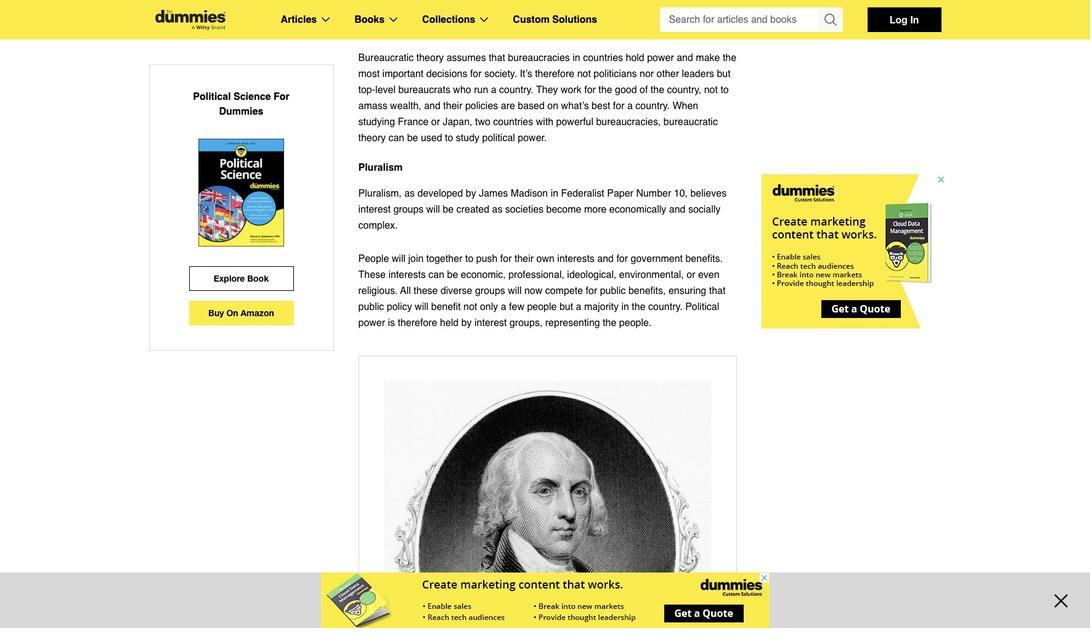 Task type: locate. For each thing, give the bounding box(es) containing it.
1 vertical spatial in
[[551, 188, 559, 199]]

therefore
[[535, 68, 575, 80], [398, 318, 437, 329]]

political inside political science for dummies
[[193, 91, 231, 102]]

that up society.
[[489, 52, 505, 64]]

1 horizontal spatial power
[[647, 52, 674, 64]]

politicians
[[594, 68, 637, 80]]

as down james in the top of the page
[[492, 204, 503, 215]]

their inside bureaucratic theory assumes that bureaucracies in countries hold power and make the most important decisions for society. it's therefore not politicians nor other leaders but top-level bureaucrats who run a country. they work for the good of the country, not to amass wealth, and their policies are based on what's best for a country. when studying france or japan, two countries with powerful bureaucracies, bureaucratic theory can be used to study political power.
[[444, 100, 463, 112]]

be
[[407, 133, 418, 144], [443, 204, 454, 215], [447, 269, 458, 281]]

bureaucratic down open book categories icon
[[359, 27, 419, 38]]

0 horizontal spatial not
[[464, 301, 478, 313]]

japan,
[[443, 117, 473, 128]]

0 vertical spatial country.
[[499, 84, 534, 96]]

0 vertical spatial but
[[717, 68, 731, 80]]

0 vertical spatial by
[[466, 188, 476, 199]]

1 vertical spatial advertisement region
[[321, 573, 770, 628]]

in up people.
[[622, 301, 629, 313]]

not left only
[[464, 301, 478, 313]]

but
[[717, 68, 731, 80], [560, 301, 573, 313]]

1 horizontal spatial interest
[[475, 318, 507, 329]]

bureaucratic
[[359, 27, 419, 38], [359, 52, 414, 64]]

1 vertical spatial can
[[429, 269, 445, 281]]

to right the used
[[445, 133, 453, 144]]

will down 'developed'
[[427, 204, 440, 215]]

1 vertical spatial therefore
[[398, 318, 437, 329]]

0 vertical spatial or
[[431, 117, 440, 128]]

articles
[[281, 14, 317, 25]]

log in link
[[868, 7, 942, 32]]

on
[[227, 308, 238, 318]]

0 horizontal spatial public
[[359, 301, 384, 313]]

bureaucratic
[[664, 117, 718, 128]]

they
[[536, 84, 558, 96]]

0 vertical spatial not
[[577, 68, 591, 80]]

as
[[405, 188, 415, 199], [492, 204, 503, 215]]

groups inside people will join together to push for their own interests and for government benefits. these interests can be economic, professional, ideological, environmental, or even religious. all these diverse groups will now compete for public benefits, ensuring that public policy will benefit not only a few people but a majority in the country. political power is therefore held by interest groups, representing the people.
[[475, 285, 505, 297]]

2 horizontal spatial to
[[721, 84, 729, 96]]

and inside people will join together to push for their own interests and for government benefits. these interests can be economic, professional, ideological, environmental, or even religious. all these diverse groups will now compete for public benefits, ensuring that public policy will benefit not only a few people but a majority in the country. political power is therefore held by interest groups, representing the people.
[[598, 253, 614, 264]]

1 vertical spatial or
[[687, 269, 696, 281]]

1 horizontal spatial therefore
[[535, 68, 575, 80]]

will inside pluralism, as developed by james madison in federalist paper number 10, believes interest groups will be created as societies become more economically and socially complex.
[[427, 204, 440, 215]]

can down france
[[389, 133, 405, 144]]

country. inside people will join together to push for their own interests and for government benefits. these interests can be economic, professional, ideological, environmental, or even religious. all these diverse groups will now compete for public benefits, ensuring that public policy will benefit not only a few people but a majority in the country. political power is therefore held by interest groups, representing the people.
[[649, 301, 683, 313]]

0 horizontal spatial interest
[[359, 204, 391, 215]]

0 vertical spatial bureaucratic
[[359, 27, 419, 38]]

2 vertical spatial country.
[[649, 301, 683, 313]]

in inside bureaucratic theory assumes that bureaucracies in countries hold power and make the most important decisions for society. it's therefore not politicians nor other leaders but top-level bureaucrats who run a country. they work for the good of the country, not to amass wealth, and their policies are based on what's best for a country. when studying france or japan, two countries with powerful bureaucracies, bureaucratic theory can be used to study political power.
[[573, 52, 581, 64]]

their up professional,
[[515, 253, 534, 264]]

open collections list image
[[480, 17, 489, 22]]

their
[[444, 100, 463, 112], [515, 253, 534, 264]]

open article categories image
[[322, 17, 330, 22]]

0 vertical spatial interests
[[558, 253, 595, 264]]

0 vertical spatial be
[[407, 133, 418, 144]]

a left few
[[501, 301, 507, 313]]

what's
[[561, 100, 589, 112]]

10,
[[674, 188, 688, 199]]

1 vertical spatial power
[[359, 318, 385, 329]]

for right push
[[501, 253, 512, 264]]

for up run
[[470, 68, 482, 80]]

therefore inside bureaucratic theory assumes that bureaucracies in countries hold power and make the most important decisions for society. it's therefore not politicians nor other leaders but top-level bureaucrats who run a country. they work for the good of the country, not to amass wealth, and their policies are based on what's best for a country. when studying france or japan, two countries with powerful bureaucracies, bureaucratic theory can be used to study political power.
[[535, 68, 575, 80]]

1 vertical spatial be
[[443, 204, 454, 215]]

0 horizontal spatial political
[[193, 91, 231, 102]]

these
[[414, 285, 438, 297]]

countries
[[583, 52, 623, 64], [493, 117, 533, 128]]

will
[[427, 204, 440, 215], [392, 253, 406, 264], [508, 285, 522, 297], [415, 301, 429, 313]]

can down together
[[429, 269, 445, 281]]

countries up the "politicians"
[[583, 52, 623, 64]]

interest up complex.
[[359, 204, 391, 215]]

0 vertical spatial power
[[647, 52, 674, 64]]

or up ensuring
[[687, 269, 696, 281]]

when
[[673, 100, 699, 112]]

group
[[660, 7, 843, 32]]

2 horizontal spatial in
[[622, 301, 629, 313]]

theory up decisions
[[417, 52, 444, 64]]

log in
[[890, 14, 919, 25]]

public up majority
[[600, 285, 626, 297]]

0 vertical spatial that
[[489, 52, 505, 64]]

important
[[383, 68, 424, 80]]

0 vertical spatial countries
[[583, 52, 623, 64]]

therefore up they
[[535, 68, 575, 80]]

1 horizontal spatial to
[[465, 253, 474, 264]]

0 horizontal spatial or
[[431, 117, 440, 128]]

book image image
[[198, 139, 284, 247]]

political
[[193, 91, 231, 102], [686, 301, 720, 313]]

the right of
[[651, 84, 665, 96]]

bureaucratic inside bureaucratic theory assumes that bureaucracies in countries hold power and make the most important decisions for society. it's therefore not politicians nor other leaders but top-level bureaucrats who run a country. they work for the good of the country, not to amass wealth, and their policies are based on what's best for a country. when studying france or japan, two countries with powerful bureaucracies, bureaucratic theory can be used to study political power.
[[359, 52, 414, 64]]

society.
[[485, 68, 517, 80]]

and up ideological,
[[598, 253, 614, 264]]

buy
[[208, 308, 224, 318]]

can
[[389, 133, 405, 144], [429, 269, 445, 281]]

theory down studying
[[359, 133, 386, 144]]

1 horizontal spatial political
[[686, 301, 720, 313]]

now
[[525, 285, 543, 297]]

or inside people will join together to push for their own interests and for government benefits. these interests can be economic, professional, ideological, environmental, or even religious. all these diverse groups will now compete for public benefits, ensuring that public policy will benefit not only a few people but a majority in the country. political power is therefore held by interest groups, representing the people.
[[687, 269, 696, 281]]

by up created
[[466, 188, 476, 199]]

therefore down policy
[[398, 318, 437, 329]]

pluralism
[[359, 162, 403, 173]]

2 vertical spatial to
[[465, 253, 474, 264]]

the down majority
[[603, 318, 617, 329]]

political down ensuring
[[686, 301, 720, 313]]

0 horizontal spatial that
[[489, 52, 505, 64]]

1 horizontal spatial as
[[492, 204, 503, 215]]

1 vertical spatial but
[[560, 301, 573, 313]]

1 vertical spatial that
[[709, 285, 726, 297]]

france
[[398, 117, 429, 128]]

the
[[723, 52, 737, 64], [599, 84, 613, 96], [651, 84, 665, 96], [632, 301, 646, 313], [603, 318, 617, 329]]

interests up ideological,
[[558, 253, 595, 264]]

to
[[721, 84, 729, 96], [445, 133, 453, 144], [465, 253, 474, 264]]

based
[[518, 100, 545, 112]]

interest
[[359, 204, 391, 215], [475, 318, 507, 329]]

as right pluralism,
[[405, 188, 415, 199]]

1 horizontal spatial public
[[600, 285, 626, 297]]

bureaucratic up important
[[359, 52, 414, 64]]

work
[[561, 84, 582, 96]]

that down "even"
[[709, 285, 726, 297]]

the up best on the top right of the page
[[599, 84, 613, 96]]

benefits.
[[686, 253, 723, 264]]

2 bureaucratic from the top
[[359, 52, 414, 64]]

theory down collections
[[422, 27, 452, 38]]

not down leaders
[[705, 84, 718, 96]]

1 horizontal spatial their
[[515, 253, 534, 264]]

be up diverse
[[447, 269, 458, 281]]

groups inside pluralism, as developed by james madison in federalist paper number 10, believes interest groups will be created as societies become more economically and socially complex.
[[394, 204, 424, 215]]

log
[[890, 14, 908, 25]]

book
[[247, 273, 269, 284]]

other
[[657, 68, 679, 80]]

top-
[[359, 84, 376, 96]]

interest inside pluralism, as developed by james madison in federalist paper number 10, believes interest groups will be created as societies become more economically and socially complex.
[[359, 204, 391, 215]]

1 vertical spatial political
[[686, 301, 720, 313]]

the right make
[[723, 52, 737, 64]]

solutions
[[553, 14, 598, 25]]

only
[[480, 301, 498, 313]]

to right country, on the top
[[721, 84, 729, 96]]

people will join together to push for their own interests and for government benefits. these interests can be economic, professional, ideological, environmental, or even religious. all these diverse groups will now compete for public benefits, ensuring that public policy will benefit not only a few people but a majority in the country. political power is therefore held by interest groups, representing the people.
[[359, 253, 726, 329]]

0 horizontal spatial to
[[445, 133, 453, 144]]

push
[[476, 253, 498, 264]]

public down religious.
[[359, 301, 384, 313]]

1 horizontal spatial can
[[429, 269, 445, 281]]

1 vertical spatial theory
[[417, 52, 444, 64]]

1 vertical spatial public
[[359, 301, 384, 313]]

1 vertical spatial groups
[[475, 285, 505, 297]]

1 vertical spatial their
[[515, 253, 534, 264]]

make
[[696, 52, 720, 64]]

1 vertical spatial as
[[492, 204, 503, 215]]

not
[[577, 68, 591, 80], [705, 84, 718, 96], [464, 301, 478, 313]]

custom solutions
[[513, 14, 598, 25]]

more
[[584, 204, 607, 215]]

theory
[[422, 27, 452, 38], [417, 52, 444, 64], [359, 133, 386, 144]]

be down france
[[407, 133, 418, 144]]

amass
[[359, 100, 388, 112]]

therefore inside people will join together to push for their own interests and for government benefits. these interests can be economic, professional, ideological, environmental, or even religious. all these diverse groups will now compete for public benefits, ensuring that public policy will benefit not only a few people but a majority in the country. political power is therefore held by interest groups, representing the people.
[[398, 318, 437, 329]]

explore
[[214, 273, 245, 284]]

country.
[[499, 84, 534, 96], [636, 100, 670, 112], [649, 301, 683, 313]]

1 horizontal spatial not
[[577, 68, 591, 80]]

0 horizontal spatial their
[[444, 100, 463, 112]]

0 vertical spatial can
[[389, 133, 405, 144]]

0 horizontal spatial therefore
[[398, 318, 437, 329]]

for
[[470, 68, 482, 80], [585, 84, 596, 96], [613, 100, 625, 112], [501, 253, 512, 264], [617, 253, 628, 264], [586, 285, 598, 297]]

0 vertical spatial political
[[193, 91, 231, 102]]

bureaucratic for bureaucratic theory
[[359, 27, 419, 38]]

0 vertical spatial interest
[[359, 204, 391, 215]]

not up work
[[577, 68, 591, 80]]

1 vertical spatial countries
[[493, 117, 533, 128]]

be down 'developed'
[[443, 204, 454, 215]]

1 horizontal spatial groups
[[475, 285, 505, 297]]

0 horizontal spatial groups
[[394, 204, 424, 215]]

0 horizontal spatial power
[[359, 318, 385, 329]]

in up become at the right top of the page
[[551, 188, 559, 199]]

but inside bureaucratic theory assumes that bureaucracies in countries hold power and make the most important decisions for society. it's therefore not politicians nor other leaders but top-level bureaucrats who run a country. they work for the good of the country, not to amass wealth, and their policies are based on what's best for a country. when studying france or japan, two countries with powerful bureaucracies, bureaucratic theory can be used to study political power.
[[717, 68, 731, 80]]

power
[[647, 52, 674, 64], [359, 318, 385, 329]]

people
[[527, 301, 557, 313]]

0 horizontal spatial can
[[389, 133, 405, 144]]

amazon
[[241, 308, 274, 318]]

2 vertical spatial be
[[447, 269, 458, 281]]

it's
[[520, 68, 533, 80]]

0 horizontal spatial but
[[560, 301, 573, 313]]

and
[[677, 52, 694, 64], [424, 100, 441, 112], [669, 204, 686, 215], [598, 253, 614, 264]]

societies
[[505, 204, 544, 215]]

political up dummies
[[193, 91, 231, 102]]

1 vertical spatial to
[[445, 133, 453, 144]]

and down "10,"
[[669, 204, 686, 215]]

1 bureaucratic from the top
[[359, 27, 419, 38]]

2 horizontal spatial not
[[705, 84, 718, 96]]

for down good
[[613, 100, 625, 112]]

can inside bureaucratic theory assumes that bureaucracies in countries hold power and make the most important decisions for society. it's therefore not politicians nor other leaders but top-level bureaucrats who run a country. they work for the good of the country, not to amass wealth, and their policies are based on what's best for a country. when studying france or japan, two countries with powerful bureaucracies, bureaucratic theory can be used to study political power.
[[389, 133, 405, 144]]

who
[[453, 84, 471, 96]]

1 horizontal spatial or
[[687, 269, 696, 281]]

advertisement region
[[762, 174, 947, 329], [321, 573, 770, 628]]

0 vertical spatial theory
[[422, 27, 452, 38]]

power.
[[518, 133, 547, 144]]

for down ideological,
[[586, 285, 598, 297]]

countries down are
[[493, 117, 533, 128]]

0 horizontal spatial as
[[405, 188, 415, 199]]

james madison image
[[384, 381, 712, 628]]

1 horizontal spatial interests
[[558, 253, 595, 264]]

dummies
[[219, 106, 264, 117]]

0 vertical spatial as
[[405, 188, 415, 199]]

1 vertical spatial not
[[705, 84, 718, 96]]

0 horizontal spatial in
[[551, 188, 559, 199]]

country. down the benefits,
[[649, 301, 683, 313]]

0 vertical spatial therefore
[[535, 68, 575, 80]]

to left push
[[465, 253, 474, 264]]

1 horizontal spatial that
[[709, 285, 726, 297]]

0 vertical spatial groups
[[394, 204, 424, 215]]

1 horizontal spatial but
[[717, 68, 731, 80]]

1 horizontal spatial countries
[[583, 52, 623, 64]]

by
[[466, 188, 476, 199], [462, 318, 472, 329]]

in up work
[[573, 52, 581, 64]]

socially
[[689, 204, 721, 215]]

or inside bureaucratic theory assumes that bureaucracies in countries hold power and make the most important decisions for society. it's therefore not politicians nor other leaders but top-level bureaucrats who run a country. they work for the good of the country, not to amass wealth, and their policies are based on what's best for a country. when studying france or japan, two countries with powerful bureaucracies, bureaucratic theory can be used to study political power.
[[431, 117, 440, 128]]

country. down of
[[636, 100, 670, 112]]

power up other
[[647, 52, 674, 64]]

or up the used
[[431, 117, 440, 128]]

leaders
[[682, 68, 715, 80]]

groups down pluralism,
[[394, 204, 424, 215]]

interests up all
[[389, 269, 426, 281]]

2 vertical spatial not
[[464, 301, 478, 313]]

paper
[[607, 188, 634, 199]]

theory for bureaucratic theory
[[422, 27, 452, 38]]

interest down only
[[475, 318, 507, 329]]

their up the japan,
[[444, 100, 463, 112]]

but down make
[[717, 68, 731, 80]]

by right the held
[[462, 318, 472, 329]]

0 vertical spatial in
[[573, 52, 581, 64]]

groups up only
[[475, 285, 505, 297]]

nor
[[640, 68, 654, 80]]

not inside people will join together to push for their own interests and for government benefits. these interests can be economic, professional, ideological, environmental, or even religious. all these diverse groups will now compete for public benefits, ensuring that public policy will benefit not only a few people but a majority in the country. political power is therefore held by interest groups, representing the people.
[[464, 301, 478, 313]]

0 vertical spatial their
[[444, 100, 463, 112]]

1 vertical spatial bureaucratic
[[359, 52, 414, 64]]

2 vertical spatial in
[[622, 301, 629, 313]]

1 vertical spatial interest
[[475, 318, 507, 329]]

power left is at the left of the page
[[359, 318, 385, 329]]

in
[[573, 52, 581, 64], [551, 188, 559, 199], [622, 301, 629, 313]]

1 vertical spatial by
[[462, 318, 472, 329]]

open book categories image
[[390, 17, 398, 22]]

1 horizontal spatial in
[[573, 52, 581, 64]]

level
[[376, 84, 396, 96]]

for up environmental,
[[617, 253, 628, 264]]

but down compete
[[560, 301, 573, 313]]

0 horizontal spatial interests
[[389, 269, 426, 281]]

country. up are
[[499, 84, 534, 96]]



Task type: describe. For each thing, give the bounding box(es) containing it.
these
[[359, 269, 386, 281]]

benefit
[[431, 301, 461, 313]]

bureaucracies
[[508, 52, 570, 64]]

theory for bureaucratic theory assumes that bureaucracies in countries hold power and make the most important decisions for society. it's therefore not politicians nor other leaders but top-level bureaucrats who run a country. they work for the good of the country, not to amass wealth, and their policies are based on what's best for a country. when studying france or japan, two countries with powerful bureaucracies, bureaucratic theory can be used to study political power.
[[417, 52, 444, 64]]

government
[[631, 253, 683, 264]]

used
[[421, 133, 442, 144]]

books
[[355, 14, 385, 25]]

a up representing
[[576, 301, 582, 313]]

cookie consent banner dialog
[[0, 584, 1091, 628]]

political science for dummies
[[193, 91, 290, 117]]

a right run
[[491, 84, 497, 96]]

for
[[274, 91, 290, 102]]

bureaucracies,
[[596, 117, 661, 128]]

0 vertical spatial to
[[721, 84, 729, 96]]

in inside pluralism, as developed by james madison in federalist paper number 10, believes interest groups will be created as societies become more economically and socially complex.
[[551, 188, 559, 199]]

representing
[[545, 318, 600, 329]]

custom solutions link
[[513, 12, 598, 28]]

james
[[479, 188, 508, 199]]

collections
[[422, 14, 476, 25]]

Search for articles and books text field
[[660, 7, 820, 32]]

believes
[[691, 188, 727, 199]]

become
[[547, 204, 582, 215]]

number
[[637, 188, 672, 199]]

assumes
[[447, 52, 486, 64]]

ideological,
[[567, 269, 617, 281]]

environmental,
[[620, 269, 684, 281]]

together
[[427, 253, 463, 264]]

a up the bureaucracies,
[[628, 100, 633, 112]]

own
[[537, 253, 555, 264]]

economic,
[[461, 269, 506, 281]]

by inside pluralism, as developed by james madison in federalist paper number 10, believes interest groups will be created as societies become more economically and socially complex.
[[466, 188, 476, 199]]

buy on amazon
[[208, 308, 274, 318]]

for right work
[[585, 84, 596, 96]]

but inside people will join together to push for their own interests and for government benefits. these interests can be economic, professional, ideological, environmental, or even religious. all these diverse groups will now compete for public benefits, ensuring that public policy will benefit not only a few people but a majority in the country. political power is therefore held by interest groups, representing the people.
[[560, 301, 573, 313]]

most
[[359, 68, 380, 80]]

political
[[482, 133, 515, 144]]

religious.
[[359, 285, 398, 297]]

studying
[[359, 117, 395, 128]]

be inside bureaucratic theory assumes that bureaucracies in countries hold power and make the most important decisions for society. it's therefore not politicians nor other leaders but top-level bureaucrats who run a country. they work for the good of the country, not to amass wealth, and their policies are based on what's best for a country. when studying france or japan, two countries with powerful bureaucracies, bureaucratic theory can be used to study political power.
[[407, 133, 418, 144]]

will up few
[[508, 285, 522, 297]]

be inside pluralism, as developed by james madison in federalist paper number 10, believes interest groups will be created as societies become more economically and socially complex.
[[443, 204, 454, 215]]

decisions
[[426, 68, 468, 80]]

join
[[408, 253, 424, 264]]

in
[[911, 14, 919, 25]]

federalist
[[561, 188, 605, 199]]

their inside people will join together to push for their own interests and for government benefits. these interests can be economic, professional, ideological, environmental, or even religious. all these diverse groups will now compete for public benefits, ensuring that public policy will benefit not only a few people but a majority in the country. political power is therefore held by interest groups, representing the people.
[[515, 253, 534, 264]]

power inside people will join together to push for their own interests and for government benefits. these interests can be economic, professional, ideological, environmental, or even religious. all these diverse groups will now compete for public benefits, ensuring that public policy will benefit not only a few people but a majority in the country. political power is therefore held by interest groups, representing the people.
[[359, 318, 385, 329]]

professional,
[[509, 269, 565, 281]]

of
[[640, 84, 648, 96]]

benefits,
[[629, 285, 666, 297]]

explore book link
[[189, 266, 294, 291]]

explore book
[[214, 273, 269, 284]]

pluralism, as developed by james madison in federalist paper number 10, believes interest groups will be created as societies become more economically and socially complex.
[[359, 188, 727, 231]]

complex.
[[359, 220, 398, 231]]

that inside bureaucratic theory assumes that bureaucracies in countries hold power and make the most important decisions for society. it's therefore not politicians nor other leaders but top-level bureaucrats who run a country. they work for the good of the country, not to amass wealth, and their policies are based on what's best for a country. when studying france or japan, two countries with powerful bureaucracies, bureaucratic theory can be used to study political power.
[[489, 52, 505, 64]]

best
[[592, 100, 611, 112]]

economically
[[610, 204, 667, 215]]

run
[[474, 84, 488, 96]]

powerful
[[556, 117, 594, 128]]

held
[[440, 318, 459, 329]]

and down bureaucrats
[[424, 100, 441, 112]]

groups,
[[510, 318, 543, 329]]

good
[[615, 84, 637, 96]]

interest inside people will join together to push for their own interests and for government benefits. these interests can be economic, professional, ideological, environmental, or even religious. all these diverse groups will now compete for public benefits, ensuring that public policy will benefit not only a few people but a majority in the country. political power is therefore held by interest groups, representing the people.
[[475, 318, 507, 329]]

the up people.
[[632, 301, 646, 313]]

two
[[475, 117, 491, 128]]

majority
[[584, 301, 619, 313]]

country,
[[667, 84, 702, 96]]

are
[[501, 100, 515, 112]]

0 vertical spatial advertisement region
[[762, 174, 947, 329]]

on
[[548, 100, 559, 112]]

will down these
[[415, 301, 429, 313]]

and up leaders
[[677, 52, 694, 64]]

people.
[[620, 318, 652, 329]]

0 horizontal spatial countries
[[493, 117, 533, 128]]

diverse
[[441, 285, 473, 297]]

developed
[[418, 188, 463, 199]]

buy on amazon link
[[189, 301, 294, 326]]

1 vertical spatial interests
[[389, 269, 426, 281]]

will left join
[[392, 253, 406, 264]]

political inside people will join together to push for their own interests and for government benefits. these interests can be economic, professional, ideological, environmental, or even religious. all these diverse groups will now compete for public benefits, ensuring that public policy will benefit not only a few people but a majority in the country. political power is therefore held by interest groups, representing the people.
[[686, 301, 720, 313]]

hold
[[626, 52, 645, 64]]

is
[[388, 318, 395, 329]]

by inside people will join together to push for their own interests and for government benefits. these interests can be economic, professional, ideological, environmental, or even religious. all these diverse groups will now compete for public benefits, ensuring that public policy will benefit not only a few people but a majority in the country. political power is therefore held by interest groups, representing the people.
[[462, 318, 472, 329]]

even
[[698, 269, 720, 281]]

bureaucratic for bureaucratic theory assumes that bureaucracies in countries hold power and make the most important decisions for society. it's therefore not politicians nor other leaders but top-level bureaucrats who run a country. they work for the good of the country, not to amass wealth, and their policies are based on what's best for a country. when studying france or japan, two countries with powerful bureaucracies, bureaucratic theory can be used to study political power.
[[359, 52, 414, 64]]

people
[[359, 253, 389, 264]]

policy
[[387, 301, 412, 313]]

2 vertical spatial theory
[[359, 133, 386, 144]]

logo image
[[149, 10, 232, 30]]

and inside pluralism, as developed by james madison in federalist paper number 10, believes interest groups will be created as societies become more economically and socially complex.
[[669, 204, 686, 215]]

bureaucratic theory assumes that bureaucracies in countries hold power and make the most important decisions for society. it's therefore not politicians nor other leaders but top-level bureaucrats who run a country. they work for the good of the country, not to amass wealth, and their policies are based on what's best for a country. when studying france or japan, two countries with powerful bureaucracies, bureaucratic theory can be used to study political power.
[[359, 52, 737, 144]]

power inside bureaucratic theory assumes that bureaucracies in countries hold power and make the most important decisions for society. it's therefore not politicians nor other leaders but top-level bureaucrats who run a country. they work for the good of the country, not to amass wealth, and their policies are based on what's best for a country. when studying france or japan, two countries with powerful bureaucracies, bureaucratic theory can be used to study political power.
[[647, 52, 674, 64]]

in inside people will join together to push for their own interests and for government benefits. these interests can be economic, professional, ideological, environmental, or even religious. all these diverse groups will now compete for public benefits, ensuring that public policy will benefit not only a few people but a majority in the country. political power is therefore held by interest groups, representing the people.
[[622, 301, 629, 313]]

1 vertical spatial country.
[[636, 100, 670, 112]]

to inside people will join together to push for their own interests and for government benefits. these interests can be economic, professional, ideological, environmental, or even religious. all these diverse groups will now compete for public benefits, ensuring that public policy will benefit not only a few people but a majority in the country. political power is therefore held by interest groups, representing the people.
[[465, 253, 474, 264]]

bureaucrats
[[399, 84, 451, 96]]

policies
[[465, 100, 498, 112]]

0 vertical spatial public
[[600, 285, 626, 297]]

pluralism,
[[359, 188, 402, 199]]

madison
[[511, 188, 548, 199]]

study
[[456, 133, 480, 144]]

can inside people will join together to push for their own interests and for government benefits. these interests can be economic, professional, ideological, environmental, or even religious. all these diverse groups will now compete for public benefits, ensuring that public policy will benefit not only a few people but a majority in the country. political power is therefore held by interest groups, representing the people.
[[429, 269, 445, 281]]

created
[[457, 204, 490, 215]]

that inside people will join together to push for their own interests and for government benefits. these interests can be economic, professional, ideological, environmental, or even religious. all these diverse groups will now compete for public benefits, ensuring that public policy will benefit not only a few people but a majority in the country. political power is therefore held by interest groups, representing the people.
[[709, 285, 726, 297]]

compete
[[545, 285, 583, 297]]

be inside people will join together to push for their own interests and for government benefits. these interests can be economic, professional, ideological, environmental, or even religious. all these diverse groups will now compete for public benefits, ensuring that public policy will benefit not only a few people but a majority in the country. political power is therefore held by interest groups, representing the people.
[[447, 269, 458, 281]]



Task type: vqa. For each thing, say whether or not it's contained in the screenshot.
10-
no



